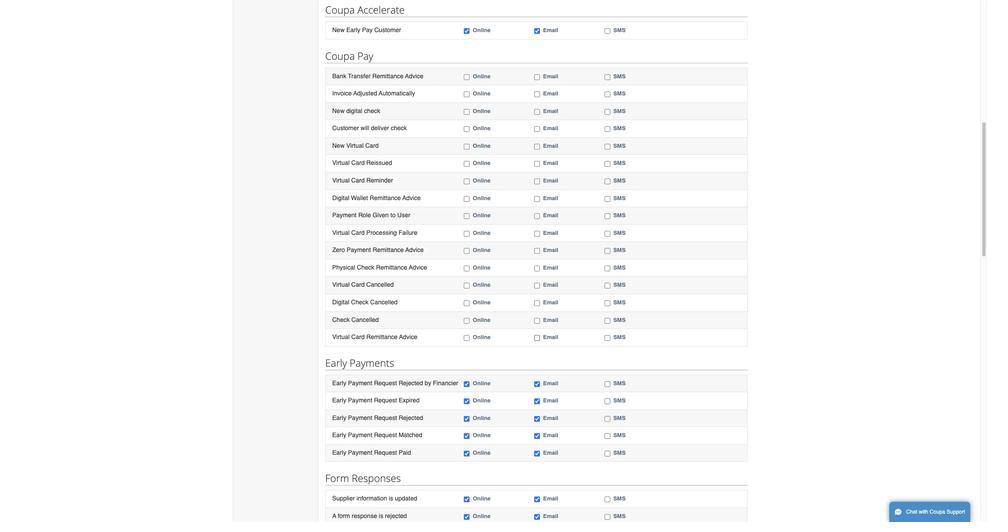 Task type: locate. For each thing, give the bounding box(es) containing it.
transfer
[[348, 72, 371, 80]]

24 online from the top
[[473, 513, 491, 520]]

card down check cancelled
[[351, 334, 365, 341]]

coupa inside button
[[930, 509, 946, 516]]

0 vertical spatial digital
[[332, 194, 350, 201]]

1 new from the top
[[332, 26, 345, 33]]

early for early payment request rejected
[[332, 415, 346, 422]]

1 request from the top
[[374, 380, 397, 387]]

18 email from the top
[[543, 380, 559, 387]]

18 online from the top
[[473, 380, 491, 387]]

email for a form response is rejected
[[543, 513, 559, 520]]

check up virtual card cancelled
[[357, 264, 375, 271]]

0 vertical spatial new
[[332, 26, 345, 33]]

15 email from the top
[[543, 299, 559, 306]]

early up early payment request rejected
[[332, 397, 346, 404]]

23 email from the top
[[543, 496, 559, 503]]

new up virtual card reissued
[[332, 142, 345, 149]]

13 email from the top
[[543, 264, 559, 271]]

remittance for card
[[367, 334, 398, 341]]

3 new from the top
[[332, 142, 345, 149]]

1 vertical spatial check
[[351, 299, 369, 306]]

8 email from the top
[[543, 177, 559, 184]]

6 online from the top
[[473, 143, 491, 149]]

17 sms from the top
[[614, 334, 626, 341]]

8 online from the top
[[473, 177, 491, 184]]

check down "invoice adjusted automatically" on the top left
[[364, 107, 380, 114]]

online for early payment request rejected by financier
[[473, 380, 491, 387]]

15 online from the top
[[473, 299, 491, 306]]

new for new early pay customer
[[332, 26, 345, 33]]

8 sms from the top
[[614, 177, 626, 184]]

2 digital from the top
[[332, 299, 350, 306]]

21 online from the top
[[473, 432, 491, 439]]

form
[[325, 472, 349, 486]]

7 email from the top
[[543, 160, 559, 167]]

payment role given to user
[[332, 212, 410, 219]]

user
[[397, 212, 410, 219]]

online for virtual card reissued
[[473, 160, 491, 167]]

digital
[[332, 194, 350, 201], [332, 299, 350, 306]]

card down role
[[351, 229, 365, 236]]

customer
[[375, 26, 401, 33], [332, 125, 359, 132]]

support
[[947, 509, 966, 516]]

14 sms from the top
[[614, 282, 626, 289]]

online
[[473, 27, 491, 33], [473, 73, 491, 80], [473, 90, 491, 97], [473, 108, 491, 114], [473, 125, 491, 132], [473, 143, 491, 149], [473, 160, 491, 167], [473, 177, 491, 184], [473, 195, 491, 201], [473, 212, 491, 219], [473, 230, 491, 236], [473, 247, 491, 254], [473, 264, 491, 271], [473, 282, 491, 289], [473, 299, 491, 306], [473, 317, 491, 323], [473, 334, 491, 341], [473, 380, 491, 387], [473, 398, 491, 404], [473, 415, 491, 422], [473, 432, 491, 439], [473, 450, 491, 456], [473, 496, 491, 503], [473, 513, 491, 520]]

22 email from the top
[[543, 450, 559, 456]]

check cancelled
[[332, 316, 379, 323]]

4 online from the top
[[473, 108, 491, 114]]

0 vertical spatial coupa
[[325, 3, 355, 17]]

17 online from the top
[[473, 334, 491, 341]]

5 email from the top
[[543, 125, 559, 132]]

sms for virtual card remittance advice
[[614, 334, 626, 341]]

invoice adjusted automatically
[[332, 90, 415, 97]]

virtual down the new virtual card
[[332, 160, 350, 167]]

check right deliver
[[391, 125, 407, 132]]

digital left wallet on the top
[[332, 194, 350, 201]]

card for reissued
[[351, 160, 365, 167]]

3 online from the top
[[473, 90, 491, 97]]

16 email from the top
[[543, 317, 559, 323]]

6 sms from the top
[[614, 143, 626, 149]]

new left digital
[[332, 107, 345, 114]]

payment up early payment request rejected
[[348, 397, 372, 404]]

early payment request rejected by financier
[[332, 380, 458, 387]]

email for digital wallet remittance advice
[[543, 195, 559, 201]]

request for early payment request rejected by financier
[[374, 380, 397, 387]]

coupa for coupa pay
[[325, 49, 355, 63]]

email for virtual card reminder
[[543, 177, 559, 184]]

customer left will
[[332, 125, 359, 132]]

1 horizontal spatial customer
[[375, 26, 401, 33]]

19 sms from the top
[[614, 398, 626, 404]]

rejected for early payment request rejected
[[399, 415, 423, 422]]

coupa up bank
[[325, 49, 355, 63]]

sms for early payment request rejected by financier
[[614, 380, 626, 387]]

customer down accelerate
[[375, 26, 401, 33]]

early
[[346, 26, 360, 33], [325, 356, 347, 370], [332, 380, 346, 387], [332, 397, 346, 404], [332, 415, 346, 422], [332, 432, 346, 439], [332, 449, 346, 456]]

request down early payment request rejected
[[374, 432, 397, 439]]

digital up check cancelled
[[332, 299, 350, 306]]

20 sms from the top
[[614, 415, 626, 422]]

20 email from the top
[[543, 415, 559, 422]]

cancelled down physical check remittance advice
[[367, 281, 394, 289]]

given
[[373, 212, 389, 219]]

check down virtual card cancelled
[[351, 299, 369, 306]]

19 online from the top
[[473, 398, 491, 404]]

0 vertical spatial check
[[357, 264, 375, 271]]

12 sms from the top
[[614, 247, 626, 254]]

sms for a form response is rejected
[[614, 513, 626, 520]]

0 vertical spatial cancelled
[[367, 281, 394, 289]]

advice for digital wallet remittance advice
[[403, 194, 421, 201]]

request for early payment request rejected
[[374, 415, 397, 422]]

16 sms from the top
[[614, 317, 626, 323]]

advice for bank transfer remittance advice
[[405, 72, 424, 80]]

21 email from the top
[[543, 432, 559, 439]]

1 horizontal spatial check
[[391, 125, 407, 132]]

18 sms from the top
[[614, 380, 626, 387]]

5 online from the top
[[473, 125, 491, 132]]

5 sms from the top
[[614, 125, 626, 132]]

15 sms from the top
[[614, 299, 626, 306]]

sms for digital check cancelled
[[614, 299, 626, 306]]

1 rejected from the top
[[399, 380, 423, 387]]

with
[[919, 509, 929, 516]]

sms
[[614, 27, 626, 33], [614, 73, 626, 80], [614, 90, 626, 97], [614, 108, 626, 114], [614, 125, 626, 132], [614, 143, 626, 149], [614, 160, 626, 167], [614, 177, 626, 184], [614, 195, 626, 201], [614, 212, 626, 219], [614, 230, 626, 236], [614, 247, 626, 254], [614, 264, 626, 271], [614, 282, 626, 289], [614, 299, 626, 306], [614, 317, 626, 323], [614, 334, 626, 341], [614, 380, 626, 387], [614, 398, 626, 404], [614, 415, 626, 422], [614, 432, 626, 439], [614, 450, 626, 456], [614, 496, 626, 503], [614, 513, 626, 520]]

early up early payment request paid
[[332, 432, 346, 439]]

22 sms from the top
[[614, 450, 626, 456]]

2 vertical spatial coupa
[[930, 509, 946, 516]]

card
[[365, 142, 379, 149], [351, 160, 365, 167], [351, 177, 365, 184], [351, 229, 365, 236], [351, 281, 365, 289], [351, 334, 365, 341]]

adjusted
[[353, 90, 377, 97]]

email for zero payment remittance advice
[[543, 247, 559, 254]]

9 sms from the top
[[614, 195, 626, 201]]

None checkbox
[[464, 28, 470, 34], [534, 28, 540, 34], [464, 74, 470, 80], [534, 74, 540, 80], [464, 92, 470, 97], [464, 109, 470, 115], [605, 144, 610, 150], [464, 161, 470, 167], [605, 161, 610, 167], [464, 179, 470, 184], [464, 196, 470, 202], [605, 196, 610, 202], [605, 214, 610, 219], [464, 231, 470, 237], [464, 248, 470, 254], [534, 248, 540, 254], [605, 266, 610, 272], [534, 283, 540, 289], [605, 283, 610, 289], [534, 301, 540, 306], [605, 301, 610, 306], [605, 318, 610, 324], [464, 335, 470, 341], [534, 399, 540, 405], [605, 399, 610, 405], [534, 416, 540, 422], [605, 416, 610, 422], [464, 434, 470, 439], [534, 434, 540, 439], [605, 434, 610, 439], [464, 497, 470, 503], [534, 497, 540, 503], [464, 28, 470, 34], [534, 28, 540, 34], [464, 74, 470, 80], [534, 74, 540, 80], [464, 92, 470, 97], [464, 109, 470, 115], [605, 144, 610, 150], [464, 161, 470, 167], [605, 161, 610, 167], [464, 179, 470, 184], [464, 196, 470, 202], [605, 196, 610, 202], [605, 214, 610, 219], [464, 231, 470, 237], [464, 248, 470, 254], [534, 248, 540, 254], [605, 266, 610, 272], [534, 283, 540, 289], [605, 283, 610, 289], [534, 301, 540, 306], [605, 301, 610, 306], [605, 318, 610, 324], [464, 335, 470, 341], [534, 399, 540, 405], [605, 399, 610, 405], [534, 416, 540, 422], [605, 416, 610, 422], [464, 434, 470, 439], [534, 434, 540, 439], [605, 434, 610, 439], [464, 497, 470, 503], [534, 497, 540, 503]]

sms for early payment request matched
[[614, 432, 626, 439]]

early down early payments at the left
[[332, 380, 346, 387]]

card for processing
[[351, 229, 365, 236]]

3 sms from the top
[[614, 90, 626, 97]]

expired
[[399, 397, 420, 404]]

online for new digital check
[[473, 108, 491, 114]]

virtual down physical
[[332, 281, 350, 289]]

email for payment role given to user
[[543, 212, 559, 219]]

payment for early payment request paid
[[348, 449, 372, 456]]

card for reminder
[[351, 177, 365, 184]]

request up early payment request matched
[[374, 415, 397, 422]]

21 sms from the top
[[614, 432, 626, 439]]

coupa up new early pay customer
[[325, 3, 355, 17]]

1 vertical spatial digital
[[332, 299, 350, 306]]

physical check remittance advice
[[332, 264, 427, 271]]

email for customer will deliver check
[[543, 125, 559, 132]]

20 online from the top
[[473, 415, 491, 422]]

bank
[[332, 72, 346, 80]]

rejected
[[399, 380, 423, 387], [399, 415, 423, 422]]

None checkbox
[[605, 28, 610, 34], [605, 74, 610, 80], [534, 92, 540, 97], [605, 92, 610, 97], [534, 109, 540, 115], [605, 109, 610, 115], [464, 126, 470, 132], [534, 126, 540, 132], [605, 126, 610, 132], [464, 144, 470, 150], [534, 144, 540, 150], [534, 161, 540, 167], [534, 179, 540, 184], [605, 179, 610, 184], [534, 196, 540, 202], [464, 214, 470, 219], [534, 214, 540, 219], [534, 231, 540, 237], [605, 231, 610, 237], [605, 248, 610, 254], [464, 266, 470, 272], [534, 266, 540, 272], [464, 283, 470, 289], [464, 301, 470, 306], [464, 318, 470, 324], [534, 318, 540, 324], [534, 335, 540, 341], [605, 335, 610, 341], [464, 382, 470, 387], [534, 382, 540, 387], [605, 382, 610, 387], [464, 399, 470, 405], [464, 416, 470, 422], [464, 451, 470, 457], [534, 451, 540, 457], [605, 451, 610, 457], [605, 497, 610, 503], [464, 515, 470, 520], [534, 515, 540, 520], [605, 515, 610, 520], [605, 28, 610, 34], [605, 74, 610, 80], [534, 92, 540, 97], [605, 92, 610, 97], [534, 109, 540, 115], [605, 109, 610, 115], [464, 126, 470, 132], [534, 126, 540, 132], [605, 126, 610, 132], [464, 144, 470, 150], [534, 144, 540, 150], [534, 161, 540, 167], [534, 179, 540, 184], [605, 179, 610, 184], [534, 196, 540, 202], [464, 214, 470, 219], [534, 214, 540, 219], [534, 231, 540, 237], [605, 231, 610, 237], [605, 248, 610, 254], [464, 266, 470, 272], [534, 266, 540, 272], [464, 283, 470, 289], [464, 301, 470, 306], [464, 318, 470, 324], [534, 318, 540, 324], [534, 335, 540, 341], [605, 335, 610, 341], [464, 382, 470, 387], [534, 382, 540, 387], [605, 382, 610, 387], [464, 399, 470, 405], [464, 416, 470, 422], [464, 451, 470, 457], [534, 451, 540, 457], [605, 451, 610, 457], [605, 497, 610, 503], [464, 515, 470, 520], [534, 515, 540, 520], [605, 515, 610, 520]]

19 email from the top
[[543, 398, 559, 404]]

online for a form response is rejected
[[473, 513, 491, 520]]

information
[[357, 495, 387, 503]]

0 vertical spatial is
[[389, 495, 393, 503]]

4 request from the top
[[374, 432, 397, 439]]

sms for digital wallet remittance advice
[[614, 195, 626, 201]]

online for digital check cancelled
[[473, 299, 491, 306]]

sms for invoice adjusted automatically
[[614, 90, 626, 97]]

card down the new virtual card
[[351, 160, 365, 167]]

7 online from the top
[[473, 160, 491, 167]]

early for early payment request rejected by financier
[[332, 380, 346, 387]]

5 request from the top
[[374, 449, 397, 456]]

2 email from the top
[[543, 73, 559, 80]]

request for early payment request expired
[[374, 397, 397, 404]]

early up form
[[332, 449, 346, 456]]

card up wallet on the top
[[351, 177, 365, 184]]

email for early payment request expired
[[543, 398, 559, 404]]

11 sms from the top
[[614, 230, 626, 236]]

coupa pay
[[325, 49, 373, 63]]

rejected left by
[[399, 380, 423, 387]]

10 email from the top
[[543, 212, 559, 219]]

coupa accelerate
[[325, 3, 405, 17]]

1 email from the top
[[543, 27, 559, 33]]

is left "rejected"
[[379, 513, 383, 520]]

1 vertical spatial rejected
[[399, 415, 423, 422]]

invoice
[[332, 90, 352, 97]]

9 online from the top
[[473, 195, 491, 201]]

chat
[[907, 509, 918, 516]]

9 email from the top
[[543, 195, 559, 201]]

virtual down check cancelled
[[332, 334, 350, 341]]

virtual for virtual card reissued
[[332, 160, 350, 167]]

2 sms from the top
[[614, 73, 626, 80]]

1 digital from the top
[[332, 194, 350, 201]]

12 email from the top
[[543, 247, 559, 254]]

check
[[364, 107, 380, 114], [391, 125, 407, 132]]

remittance up payments
[[367, 334, 398, 341]]

2 vertical spatial new
[[332, 142, 345, 149]]

24 sms from the top
[[614, 513, 626, 520]]

digital
[[346, 107, 363, 114]]

remittance up automatically
[[372, 72, 404, 80]]

2 online from the top
[[473, 73, 491, 80]]

physical
[[332, 264, 355, 271]]

virtual up zero
[[332, 229, 350, 236]]

online for invoice adjusted automatically
[[473, 90, 491, 97]]

online for bank transfer remittance advice
[[473, 73, 491, 80]]

17 email from the top
[[543, 334, 559, 341]]

failure
[[399, 229, 418, 236]]

request for early payment request matched
[[374, 432, 397, 439]]

email for early payment request matched
[[543, 432, 559, 439]]

payment down early payments at the left
[[348, 380, 372, 387]]

payment up early payment request paid
[[348, 432, 372, 439]]

request up early payment request expired
[[374, 380, 397, 387]]

6 email from the top
[[543, 143, 559, 149]]

14 email from the top
[[543, 282, 559, 289]]

is
[[389, 495, 393, 503], [379, 513, 383, 520]]

payment
[[332, 212, 357, 219], [347, 247, 371, 254], [348, 380, 372, 387], [348, 397, 372, 404], [348, 415, 372, 422], [348, 432, 372, 439], [348, 449, 372, 456]]

request down early payment request matched
[[374, 449, 397, 456]]

remittance down processing
[[373, 247, 404, 254]]

new virtual card
[[332, 142, 379, 149]]

1 vertical spatial new
[[332, 107, 345, 114]]

payment down early payment request matched
[[348, 449, 372, 456]]

payment for early payment request rejected
[[348, 415, 372, 422]]

online for zero payment remittance advice
[[473, 247, 491, 254]]

remittance
[[372, 72, 404, 80], [370, 194, 401, 201], [373, 247, 404, 254], [376, 264, 407, 271], [367, 334, 398, 341]]

new up coupa pay
[[332, 26, 345, 33]]

4 email from the top
[[543, 108, 559, 114]]

7 sms from the top
[[614, 160, 626, 167]]

2 new from the top
[[332, 107, 345, 114]]

remittance down zero payment remittance advice
[[376, 264, 407, 271]]

13 online from the top
[[473, 264, 491, 271]]

3 email from the top
[[543, 90, 559, 97]]

new for new digital check
[[332, 107, 345, 114]]

email for early payment request paid
[[543, 450, 559, 456]]

zero
[[332, 247, 345, 254]]

0 horizontal spatial check
[[364, 107, 380, 114]]

2 request from the top
[[374, 397, 397, 404]]

sms for check cancelled
[[614, 317, 626, 323]]

check down digital check cancelled
[[332, 316, 350, 323]]

card up digital check cancelled
[[351, 281, 365, 289]]

email
[[543, 27, 559, 33], [543, 73, 559, 80], [543, 90, 559, 97], [543, 108, 559, 114], [543, 125, 559, 132], [543, 143, 559, 149], [543, 160, 559, 167], [543, 177, 559, 184], [543, 195, 559, 201], [543, 212, 559, 219], [543, 230, 559, 236], [543, 247, 559, 254], [543, 264, 559, 271], [543, 282, 559, 289], [543, 299, 559, 306], [543, 317, 559, 323], [543, 334, 559, 341], [543, 380, 559, 387], [543, 398, 559, 404], [543, 415, 559, 422], [543, 432, 559, 439], [543, 450, 559, 456], [543, 496, 559, 503], [543, 513, 559, 520]]

early left payments
[[325, 356, 347, 370]]

wallet
[[351, 194, 368, 201]]

coupa for coupa accelerate
[[325, 3, 355, 17]]

new
[[332, 26, 345, 33], [332, 107, 345, 114], [332, 142, 345, 149]]

payment down early payment request expired
[[348, 415, 372, 422]]

online for new virtual card
[[473, 143, 491, 149]]

automatically
[[379, 90, 415, 97]]

deliver
[[371, 125, 389, 132]]

11 email from the top
[[543, 230, 559, 236]]

16 online from the top
[[473, 317, 491, 323]]

responses
[[352, 472, 401, 486]]

23 sms from the top
[[614, 496, 626, 503]]

request
[[374, 380, 397, 387], [374, 397, 397, 404], [374, 415, 397, 422], [374, 432, 397, 439], [374, 449, 397, 456]]

23 online from the top
[[473, 496, 491, 503]]

advice
[[405, 72, 424, 80], [403, 194, 421, 201], [406, 247, 424, 254], [409, 264, 427, 271], [399, 334, 418, 341]]

reissued
[[367, 160, 392, 167]]

14 online from the top
[[473, 282, 491, 289]]

1 vertical spatial coupa
[[325, 49, 355, 63]]

sms for virtual card cancelled
[[614, 282, 626, 289]]

virtual for virtual card remittance advice
[[332, 334, 350, 341]]

0 vertical spatial customer
[[375, 26, 401, 33]]

sms for new early pay customer
[[614, 27, 626, 33]]

cancelled down digital check cancelled
[[352, 316, 379, 323]]

email for virtual card remittance advice
[[543, 334, 559, 341]]

supplier information is updated
[[332, 495, 417, 503]]

virtual card cancelled
[[332, 281, 394, 289]]

1 vertical spatial is
[[379, 513, 383, 520]]

cancelled
[[367, 281, 394, 289], [370, 299, 398, 306], [352, 316, 379, 323]]

24 email from the top
[[543, 513, 559, 520]]

virtual card reissued
[[332, 160, 392, 167]]

4 sms from the top
[[614, 108, 626, 114]]

email for check cancelled
[[543, 317, 559, 323]]

sms for bank transfer remittance advice
[[614, 73, 626, 80]]

0 vertical spatial rejected
[[399, 380, 423, 387]]

10 online from the top
[[473, 212, 491, 219]]

early down early payment request expired
[[332, 415, 346, 422]]

3 request from the top
[[374, 415, 397, 422]]

online for early payment request expired
[[473, 398, 491, 404]]

role
[[358, 212, 371, 219]]

pay up transfer
[[358, 49, 373, 63]]

22 online from the top
[[473, 450, 491, 456]]

13 sms from the top
[[614, 264, 626, 271]]

virtual
[[346, 142, 364, 149], [332, 160, 350, 167], [332, 177, 350, 184], [332, 229, 350, 236], [332, 281, 350, 289], [332, 334, 350, 341]]

1 vertical spatial check
[[391, 125, 407, 132]]

zero payment remittance advice
[[332, 247, 424, 254]]

12 online from the top
[[473, 247, 491, 254]]

cancelled for virtual card cancelled
[[367, 281, 394, 289]]

online for digital wallet remittance advice
[[473, 195, 491, 201]]

1 online from the top
[[473, 27, 491, 33]]

remittance up given
[[370, 194, 401, 201]]

pay
[[362, 26, 373, 33], [358, 49, 373, 63]]

customer will deliver check
[[332, 125, 407, 132]]

coupa right with
[[930, 509, 946, 516]]

is left 'updated'
[[389, 495, 393, 503]]

email for virtual card processing failure
[[543, 230, 559, 236]]

rejected up the matched
[[399, 415, 423, 422]]

online for virtual card processing failure
[[473, 230, 491, 236]]

1 vertical spatial cancelled
[[370, 299, 398, 306]]

1 sms from the top
[[614, 27, 626, 33]]

virtual down virtual card reissued
[[332, 177, 350, 184]]

check
[[357, 264, 375, 271], [351, 299, 369, 306], [332, 316, 350, 323]]

coupa
[[325, 3, 355, 17], [325, 49, 355, 63], [930, 509, 946, 516]]

sms for virtual card reminder
[[614, 177, 626, 184]]

cancelled down virtual card cancelled
[[370, 299, 398, 306]]

a form response is rejected
[[332, 513, 407, 520]]

online for new early pay customer
[[473, 27, 491, 33]]

10 sms from the top
[[614, 212, 626, 219]]

pay down the coupa accelerate
[[362, 26, 373, 33]]

request up early payment request rejected
[[374, 397, 397, 404]]

will
[[361, 125, 369, 132]]

payment right zero
[[347, 247, 371, 254]]

online for virtual card cancelled
[[473, 282, 491, 289]]

0 horizontal spatial customer
[[332, 125, 359, 132]]

11 online from the top
[[473, 230, 491, 236]]

2 rejected from the top
[[399, 415, 423, 422]]



Task type: vqa. For each thing, say whether or not it's contained in the screenshot.
1st SMS from the top
yes



Task type: describe. For each thing, give the bounding box(es) containing it.
card for cancelled
[[351, 281, 365, 289]]

digital check cancelled
[[332, 299, 398, 306]]

supplier
[[332, 495, 355, 503]]

early payments
[[325, 356, 394, 370]]

virtual for virtual card reminder
[[332, 177, 350, 184]]

response
[[352, 513, 377, 520]]

email for virtual card reissued
[[543, 160, 559, 167]]

online for payment role given to user
[[473, 212, 491, 219]]

virtual for virtual card processing failure
[[332, 229, 350, 236]]

sms for physical check remittance advice
[[614, 264, 626, 271]]

remittance for payment
[[373, 247, 404, 254]]

online for early payment request matched
[[473, 432, 491, 439]]

advice for zero payment remittance advice
[[406, 247, 424, 254]]

virtual card remittance advice
[[332, 334, 418, 341]]

virtual card processing failure
[[332, 229, 418, 236]]

online for customer will deliver check
[[473, 125, 491, 132]]

early for early payment request expired
[[332, 397, 346, 404]]

card down "customer will deliver check"
[[365, 142, 379, 149]]

new for new virtual card
[[332, 142, 345, 149]]

advice for virtual card remittance advice
[[399, 334, 418, 341]]

email for new early pay customer
[[543, 27, 559, 33]]

new early pay customer
[[332, 26, 401, 33]]

sms for new digital check
[[614, 108, 626, 114]]

email for early payment request rejected
[[543, 415, 559, 422]]

early down the coupa accelerate
[[346, 26, 360, 33]]

matched
[[399, 432, 422, 439]]

updated
[[395, 495, 417, 503]]

digital for digital check cancelled
[[332, 299, 350, 306]]

early payment request expired
[[332, 397, 420, 404]]

payment for early payment request matched
[[348, 432, 372, 439]]

virtual for virtual card cancelled
[[332, 281, 350, 289]]

processing
[[367, 229, 397, 236]]

virtual card reminder
[[332, 177, 393, 184]]

check for physical
[[357, 264, 375, 271]]

sms for early payment request expired
[[614, 398, 626, 404]]

sms for early payment request paid
[[614, 450, 626, 456]]

accelerate
[[358, 3, 405, 17]]

remittance for check
[[376, 264, 407, 271]]

online for check cancelled
[[473, 317, 491, 323]]

reminder
[[367, 177, 393, 184]]

sms for new virtual card
[[614, 143, 626, 149]]

digital wallet remittance advice
[[332, 194, 421, 201]]

early for early payment request matched
[[332, 432, 346, 439]]

online for virtual card remittance advice
[[473, 334, 491, 341]]

paid
[[399, 449, 411, 456]]

virtual up virtual card reissued
[[346, 142, 364, 149]]

email for physical check remittance advice
[[543, 264, 559, 271]]

payments
[[350, 356, 394, 370]]

0 horizontal spatial is
[[379, 513, 383, 520]]

cancelled for digital check cancelled
[[370, 299, 398, 306]]

online for early payment request rejected
[[473, 415, 491, 422]]

early for early payments
[[325, 356, 347, 370]]

email for early payment request rejected by financier
[[543, 380, 559, 387]]

email for invoice adjusted automatically
[[543, 90, 559, 97]]

remittance for wallet
[[370, 194, 401, 201]]

sms for customer will deliver check
[[614, 125, 626, 132]]

check for digital
[[351, 299, 369, 306]]

rejected
[[385, 513, 407, 520]]

0 vertical spatial check
[[364, 107, 380, 114]]

payment for early payment request rejected by financier
[[348, 380, 372, 387]]

online for supplier information is updated
[[473, 496, 491, 503]]

online for early payment request paid
[[473, 450, 491, 456]]

request for early payment request paid
[[374, 449, 397, 456]]

new digital check
[[332, 107, 380, 114]]

chat with coupa support
[[907, 509, 966, 516]]

payment for early payment request expired
[[348, 397, 372, 404]]

rejected for early payment request rejected by financier
[[399, 380, 423, 387]]

form responses
[[325, 472, 401, 486]]

to
[[391, 212, 396, 219]]

early for early payment request paid
[[332, 449, 346, 456]]

remittance for transfer
[[372, 72, 404, 80]]

financier
[[433, 380, 458, 387]]

bank transfer remittance advice
[[332, 72, 424, 80]]

early payment request paid
[[332, 449, 411, 456]]

1 horizontal spatial is
[[389, 495, 393, 503]]

online for virtual card reminder
[[473, 177, 491, 184]]

chat with coupa support button
[[890, 502, 971, 523]]

online for physical check remittance advice
[[473, 264, 491, 271]]

email for virtual card cancelled
[[543, 282, 559, 289]]

sms for virtual card reissued
[[614, 160, 626, 167]]

email for supplier information is updated
[[543, 496, 559, 503]]

sms for early payment request rejected
[[614, 415, 626, 422]]

sms for zero payment remittance advice
[[614, 247, 626, 254]]

a
[[332, 513, 336, 520]]

email for digital check cancelled
[[543, 299, 559, 306]]

1 vertical spatial customer
[[332, 125, 359, 132]]

sms for supplier information is updated
[[614, 496, 626, 503]]

by
[[425, 380, 431, 387]]

card for remittance
[[351, 334, 365, 341]]

sms for virtual card processing failure
[[614, 230, 626, 236]]

advice for physical check remittance advice
[[409, 264, 427, 271]]

sms for payment role given to user
[[614, 212, 626, 219]]

0 vertical spatial pay
[[362, 26, 373, 33]]

early payment request matched
[[332, 432, 422, 439]]

early payment request rejected
[[332, 415, 423, 422]]

form
[[338, 513, 350, 520]]

payment left role
[[332, 212, 357, 219]]

2 vertical spatial cancelled
[[352, 316, 379, 323]]

email for new digital check
[[543, 108, 559, 114]]

1 vertical spatial pay
[[358, 49, 373, 63]]

2 vertical spatial check
[[332, 316, 350, 323]]



